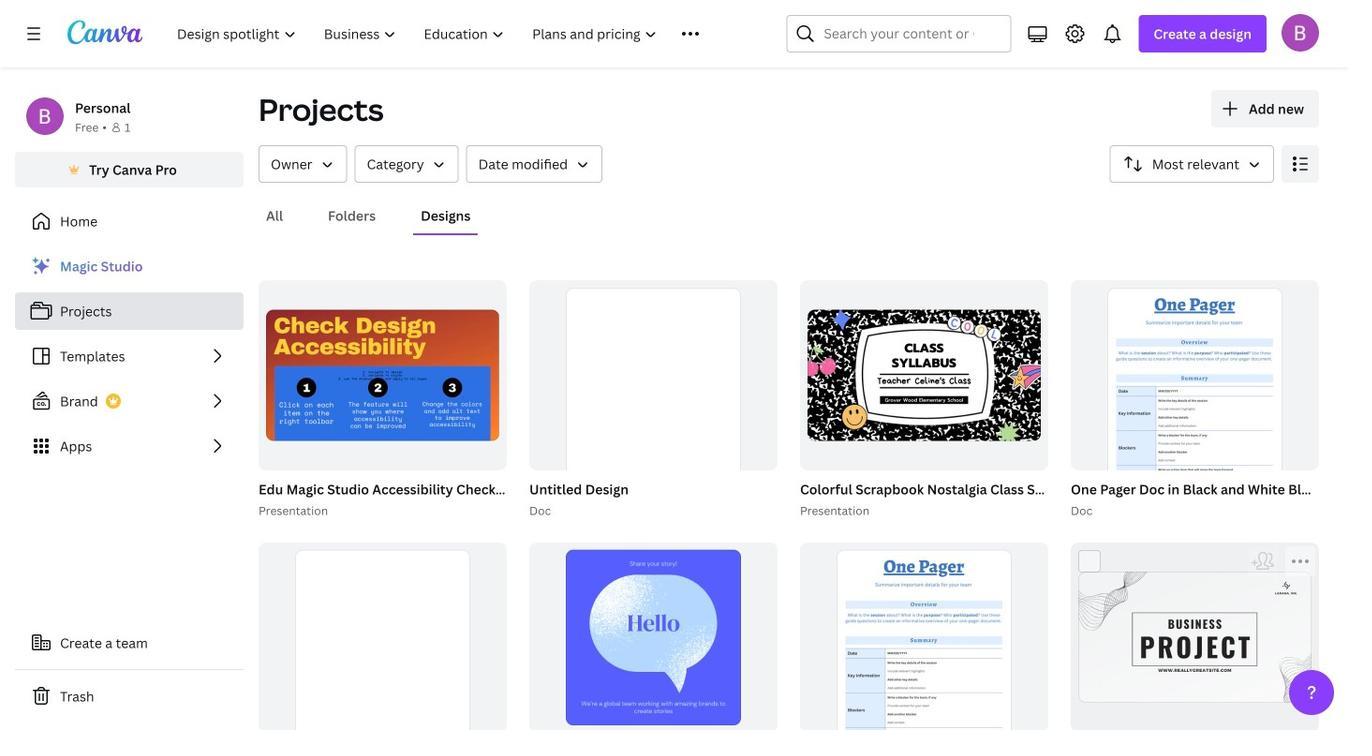 Task type: describe. For each thing, give the bounding box(es) containing it.
Category button
[[355, 145, 459, 183]]

Search search field
[[824, 16, 974, 52]]

Owner button
[[259, 145, 347, 183]]

Sort by button
[[1110, 145, 1275, 183]]



Task type: vqa. For each thing, say whether or not it's contained in the screenshot.
search field
yes



Task type: locate. For each thing, give the bounding box(es) containing it.
Date modified button
[[466, 145, 603, 183]]

group
[[255, 280, 609, 520], [259, 280, 507, 470], [526, 280, 778, 535], [529, 280, 778, 535], [797, 280, 1273, 520], [800, 280, 1049, 470], [1067, 280, 1349, 535], [1071, 280, 1319, 535], [259, 542, 507, 730], [529, 542, 778, 730], [800, 542, 1049, 730], [1071, 542, 1319, 730]]

list
[[15, 247, 244, 465]]

top level navigation element
[[165, 15, 742, 52], [165, 15, 742, 52]]

bob builder image
[[1282, 14, 1319, 51]]

None search field
[[787, 15, 1012, 52]]



